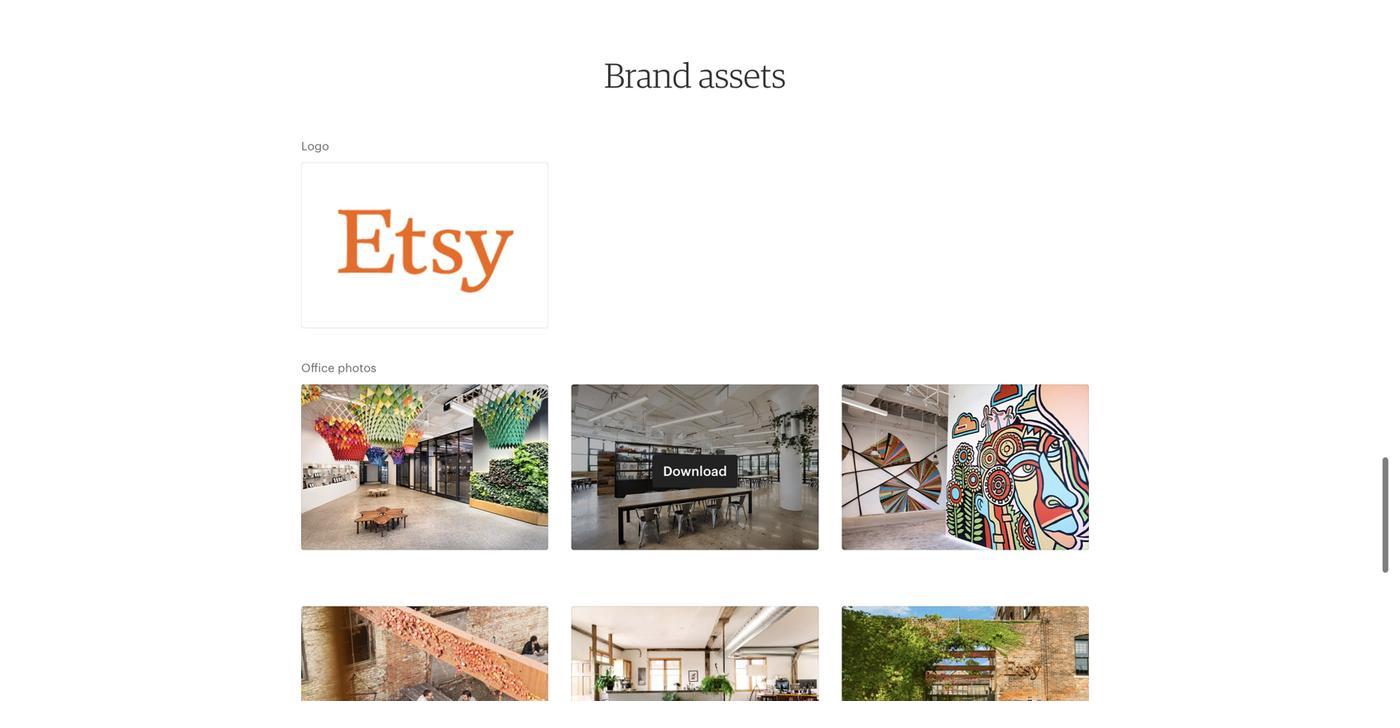 Task type: describe. For each thing, give the bounding box(es) containing it.
assets
[[699, 54, 787, 95]]

brand assets
[[604, 54, 787, 95]]

office photos
[[301, 361, 377, 374]]

photos
[[338, 361, 377, 374]]



Task type: locate. For each thing, give the bounding box(es) containing it.
logo
[[301, 139, 329, 153]]

download link
[[382, 233, 468, 266], [382, 455, 468, 488], [653, 455, 738, 488], [923, 455, 1009, 488], [382, 677, 468, 701], [653, 677, 738, 701], [923, 677, 1009, 701]]

office
[[301, 361, 335, 374]]

download
[[393, 242, 457, 257], [393, 464, 457, 479], [663, 464, 728, 479], [934, 464, 998, 479], [393, 686, 457, 701], [663, 686, 728, 701], [934, 686, 998, 701]]

brand
[[604, 54, 692, 95]]



Task type: vqa. For each thing, say whether or not it's contained in the screenshot.
photos
yes



